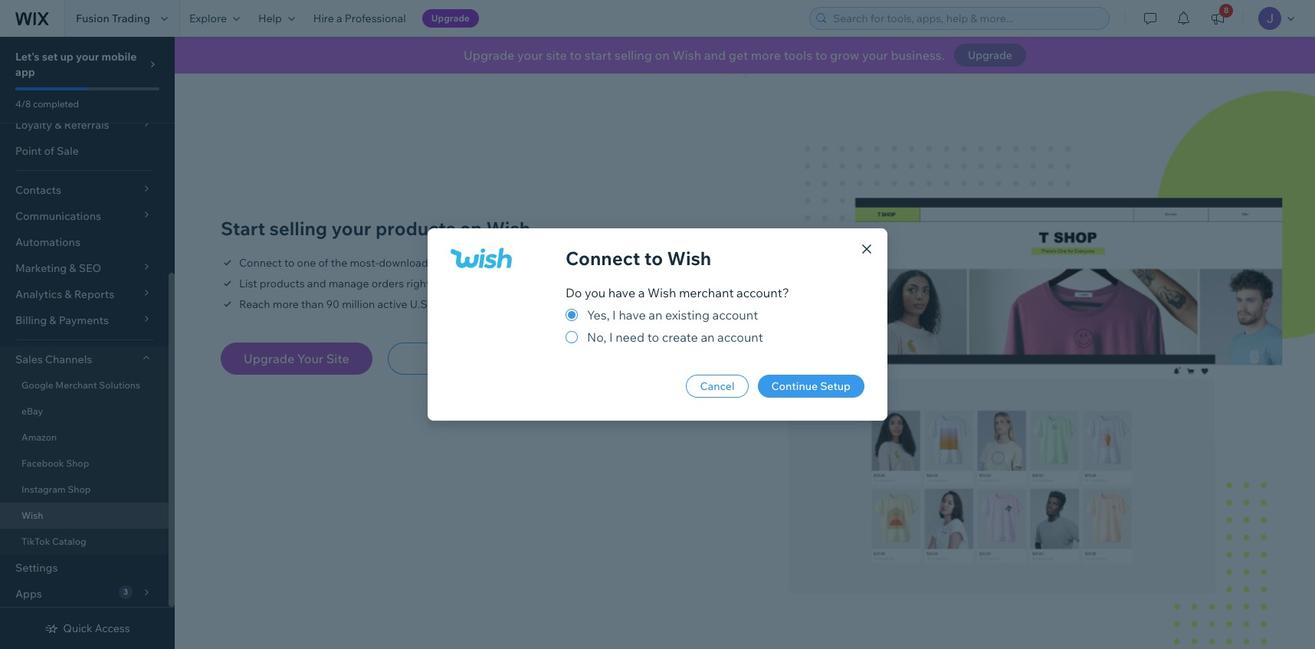 Task type: locate. For each thing, give the bounding box(es) containing it.
upgrade left your at the left bottom
[[244, 351, 295, 366]]

wish up the do you have a wish merchant account?
[[667, 247, 712, 270]]

wish
[[673, 48, 702, 63], [486, 217, 531, 240], [667, 247, 712, 270], [648, 285, 676, 301], [21, 510, 43, 521]]

set
[[42, 50, 58, 64]]

90
[[326, 297, 340, 311]]

an right create
[[701, 330, 715, 345]]

your down shopping
[[459, 277, 481, 291]]

upgrade button right professional
[[422, 9, 479, 28]]

merchant
[[679, 285, 734, 301]]

shop for instagram shop
[[68, 484, 91, 495]]

upgrade button
[[422, 9, 479, 28], [954, 44, 1026, 67]]

0 horizontal spatial and
[[307, 277, 326, 291]]

more left than
[[273, 297, 299, 311]]

do you have a wish merchant account?
[[566, 285, 790, 301]]

the up the manage
[[331, 256, 348, 270]]

to
[[570, 48, 582, 63], [816, 48, 828, 63], [645, 247, 663, 270], [284, 256, 295, 270], [648, 330, 659, 345]]

upgrade button down search for tools, apps, help & more... field
[[954, 44, 1026, 67]]

existing
[[665, 307, 710, 323]]

0 vertical spatial have
[[609, 285, 636, 301]]

1 vertical spatial have
[[619, 307, 646, 323]]

i right yes,
[[613, 307, 616, 323]]

your
[[517, 48, 543, 63], [862, 48, 888, 63], [76, 50, 99, 64], [332, 217, 371, 240], [459, 277, 481, 291]]

sales
[[15, 353, 43, 366]]

0 vertical spatial selling
[[615, 48, 652, 63]]

1 vertical spatial an
[[701, 330, 715, 345]]

u.s.
[[410, 297, 430, 311]]

and
[[704, 48, 726, 63], [307, 277, 326, 291]]

0 vertical spatial of
[[44, 144, 54, 158]]

1 vertical spatial shop
[[68, 484, 91, 495]]

an up no, i need to create an account
[[649, 307, 663, 323]]

0 vertical spatial on
[[655, 48, 670, 63]]

wish up yes, i have an existing account
[[648, 285, 676, 301]]

0 horizontal spatial selling
[[270, 217, 327, 240]]

a inside "link"
[[337, 11, 342, 25]]

connect for connect to one of the most-downloaded shopping apps in the world list products and manage orders right from your dashboard reach more than 90 million active u.s. shoppers
[[239, 256, 282, 270]]

0 horizontal spatial an
[[649, 307, 663, 323]]

products
[[376, 217, 456, 240], [260, 277, 305, 291]]

downloaded
[[379, 256, 441, 270]]

have up the need at the bottom of page
[[619, 307, 646, 323]]

on right the start
[[655, 48, 670, 63]]

do
[[566, 285, 582, 301]]

products inside connect to one of the most-downloaded shopping apps in the world list products and manage orders right from your dashboard reach more than 90 million active u.s. shoppers
[[260, 277, 305, 291]]

your inside let's set up your mobile app
[[76, 50, 99, 64]]

0 horizontal spatial upgrade button
[[422, 9, 479, 28]]

manage
[[329, 277, 369, 291]]

wish up tiktok
[[21, 510, 43, 521]]

than
[[301, 297, 324, 311]]

reach
[[239, 297, 270, 311]]

upgrade
[[431, 12, 470, 24], [464, 48, 515, 63], [968, 48, 1013, 62], [244, 351, 295, 366]]

setup
[[821, 379, 851, 393]]

1 horizontal spatial connect
[[566, 247, 641, 270]]

0 horizontal spatial products
[[260, 277, 305, 291]]

fusion
[[76, 11, 109, 25]]

0 horizontal spatial more
[[273, 297, 299, 311]]

upgrade left site
[[464, 48, 515, 63]]

shopping
[[444, 256, 491, 270]]

connect up list
[[239, 256, 282, 270]]

connect up the you
[[566, 247, 641, 270]]

start
[[585, 48, 612, 63]]

and left get
[[704, 48, 726, 63]]

1 horizontal spatial upgrade button
[[954, 44, 1026, 67]]

tools
[[784, 48, 813, 63]]

selling
[[615, 48, 652, 63], [270, 217, 327, 240]]

your right up
[[76, 50, 99, 64]]

merchant
[[55, 379, 97, 391]]

continue
[[772, 379, 818, 393]]

the
[[331, 256, 348, 270], [532, 256, 548, 270]]

1 vertical spatial on
[[460, 217, 482, 240]]

0 horizontal spatial connect
[[239, 256, 282, 270]]

0 vertical spatial products
[[376, 217, 456, 240]]

and inside connect to one of the most-downloaded shopping apps in the world list products and manage orders right from your dashboard reach more than 90 million active u.s. shoppers
[[307, 277, 326, 291]]

shop down amazon link
[[66, 458, 89, 469]]

ebay link
[[0, 399, 169, 425]]

wish inside sidebar element
[[21, 510, 43, 521]]

shop
[[66, 458, 89, 469], [68, 484, 91, 495]]

channels
[[45, 353, 92, 366]]

of left sale
[[44, 144, 54, 158]]

right
[[407, 277, 430, 291]]

a right 'hire'
[[337, 11, 342, 25]]

1 horizontal spatial selling
[[615, 48, 652, 63]]

to right the need at the bottom of page
[[648, 330, 659, 345]]

connect
[[566, 247, 641, 270], [239, 256, 282, 270]]

up
[[60, 50, 73, 64]]

help button
[[249, 0, 304, 37]]

1 vertical spatial and
[[307, 277, 326, 291]]

of right the one
[[319, 256, 329, 270]]

1 vertical spatial account
[[718, 330, 763, 345]]

0 vertical spatial more
[[751, 48, 781, 63]]

upgrade your site
[[244, 351, 349, 366]]

point of sale link
[[0, 138, 169, 164]]

1 horizontal spatial the
[[532, 256, 548, 270]]

0 vertical spatial a
[[337, 11, 342, 25]]

sidebar element
[[0, 0, 175, 649]]

instagram shop link
[[0, 477, 169, 503]]

fusion trading
[[76, 11, 150, 25]]

grow
[[830, 48, 860, 63]]

selling up the one
[[270, 217, 327, 240]]

shop down 'facebook shop' link
[[68, 484, 91, 495]]

products up downloaded
[[376, 217, 456, 240]]

1 vertical spatial of
[[319, 256, 329, 270]]

1 vertical spatial products
[[260, 277, 305, 291]]

to left the one
[[284, 256, 295, 270]]

connect to wish
[[566, 247, 712, 270]]

in
[[520, 256, 529, 270]]

1 vertical spatial selling
[[270, 217, 327, 240]]

your
[[297, 351, 324, 366]]

a
[[337, 11, 342, 25], [638, 285, 645, 301]]

0 vertical spatial and
[[704, 48, 726, 63]]

from
[[433, 277, 457, 291]]

4/8
[[15, 98, 31, 110]]

i right the no,
[[609, 330, 613, 345]]

0 vertical spatial an
[[649, 307, 663, 323]]

the right in at the top of the page
[[532, 256, 548, 270]]

a down connect to wish
[[638, 285, 645, 301]]

0 vertical spatial shop
[[66, 458, 89, 469]]

0 horizontal spatial of
[[44, 144, 54, 158]]

sales channels
[[15, 353, 92, 366]]

connect inside connect to one of the most-downloaded shopping apps in the world list products and manage orders right from your dashboard reach more than 90 million active u.s. shoppers
[[239, 256, 282, 270]]

hire a professional
[[313, 11, 406, 25]]

1 horizontal spatial products
[[376, 217, 456, 240]]

solutions
[[99, 379, 140, 391]]

on up shopping
[[460, 217, 482, 240]]

1 vertical spatial more
[[273, 297, 299, 311]]

automations link
[[0, 229, 169, 255]]

of
[[44, 144, 54, 158], [319, 256, 329, 270]]

world
[[551, 256, 579, 270]]

start
[[221, 217, 265, 240]]

continue setup
[[772, 379, 851, 393]]

products down the one
[[260, 277, 305, 291]]

site
[[546, 48, 567, 63]]

have
[[609, 285, 636, 301], [619, 307, 646, 323]]

0 horizontal spatial a
[[337, 11, 342, 25]]

shoppers
[[433, 297, 480, 311]]

1 horizontal spatial more
[[751, 48, 781, 63]]

your inside connect to one of the most-downloaded shopping apps in the world list products and manage orders right from your dashboard reach more than 90 million active u.s. shoppers
[[459, 277, 481, 291]]

0 horizontal spatial on
[[460, 217, 482, 240]]

1 horizontal spatial a
[[638, 285, 645, 301]]

shop for facebook shop
[[66, 458, 89, 469]]

selling right the start
[[615, 48, 652, 63]]

more right get
[[751, 48, 781, 63]]

0 vertical spatial i
[[613, 307, 616, 323]]

1 horizontal spatial of
[[319, 256, 329, 270]]

have right the you
[[609, 285, 636, 301]]

0 horizontal spatial the
[[331, 256, 348, 270]]

have for a
[[609, 285, 636, 301]]

completed
[[33, 98, 79, 110]]

1 vertical spatial i
[[609, 330, 613, 345]]

and up than
[[307, 277, 326, 291]]

shop inside 'link'
[[68, 484, 91, 495]]



Task type: describe. For each thing, give the bounding box(es) containing it.
quick
[[63, 622, 93, 636]]

help
[[258, 11, 282, 25]]

0 vertical spatial account
[[713, 307, 758, 323]]

instagram
[[21, 484, 66, 495]]

to right site
[[570, 48, 582, 63]]

tiktok catalog link
[[0, 529, 169, 555]]

site
[[326, 351, 349, 366]]

yes, i have an existing account
[[587, 307, 758, 323]]

catalog
[[52, 536, 86, 547]]

facebook shop link
[[0, 451, 169, 477]]

million
[[342, 297, 375, 311]]

of inside connect to one of the most-downloaded shopping apps in the world list products and manage orders right from your dashboard reach more than 90 million active u.s. shoppers
[[319, 256, 329, 270]]

settings
[[15, 561, 58, 575]]

tiktok
[[21, 536, 50, 547]]

upgrade your site button
[[221, 342, 372, 375]]

cancel button
[[686, 375, 749, 398]]

no,
[[587, 330, 607, 345]]

upgrade your site to start selling on wish and get more tools to grow your business.
[[464, 48, 945, 63]]

sale
[[57, 144, 79, 158]]

dashboard
[[484, 277, 538, 291]]

let's
[[15, 50, 40, 64]]

professional
[[345, 11, 406, 25]]

cancel
[[700, 379, 735, 393]]

connect to one of the most-downloaded shopping apps in the world list products and manage orders right from your dashboard reach more than 90 million active u.s. shoppers
[[239, 256, 579, 311]]

create
[[662, 330, 698, 345]]

amazon
[[21, 432, 57, 443]]

your right grow
[[862, 48, 888, 63]]

to inside connect to one of the most-downloaded shopping apps in the world list products and manage orders right from your dashboard reach more than 90 million active u.s. shoppers
[[284, 256, 295, 270]]

explore
[[189, 11, 227, 25]]

1 horizontal spatial an
[[701, 330, 715, 345]]

business.
[[891, 48, 945, 63]]

get
[[729, 48, 748, 63]]

automations
[[15, 235, 80, 249]]

point of sale
[[15, 144, 79, 158]]

point
[[15, 144, 42, 158]]

one
[[297, 256, 316, 270]]

1 vertical spatial upgrade button
[[954, 44, 1026, 67]]

hire a professional link
[[304, 0, 415, 37]]

access
[[95, 622, 130, 636]]

your left site
[[517, 48, 543, 63]]

quick access button
[[45, 622, 130, 636]]

amazon link
[[0, 425, 169, 451]]

1 horizontal spatial and
[[704, 48, 726, 63]]

tiktok catalog
[[21, 536, 86, 547]]

wish left get
[[673, 48, 702, 63]]

to right tools
[[816, 48, 828, 63]]

app
[[15, 65, 35, 79]]

orders
[[372, 277, 404, 291]]

to up the do you have a wish merchant account?
[[645, 247, 663, 270]]

need
[[616, 330, 645, 345]]

google
[[21, 379, 53, 391]]

8 button
[[1201, 0, 1235, 37]]

sales channels button
[[0, 347, 169, 373]]

ebay
[[21, 406, 43, 417]]

continue setup button
[[758, 375, 865, 398]]

1 horizontal spatial on
[[655, 48, 670, 63]]

1 vertical spatial a
[[638, 285, 645, 301]]

your up most-
[[332, 217, 371, 240]]

more inside connect to one of the most-downloaded shopping apps in the world list products and manage orders right from your dashboard reach more than 90 million active u.s. shoppers
[[273, 297, 299, 311]]

google merchant solutions
[[21, 379, 140, 391]]

list
[[239, 277, 257, 291]]

quick access
[[63, 622, 130, 636]]

yes,
[[587, 307, 610, 323]]

active
[[378, 297, 408, 311]]

i for no,
[[609, 330, 613, 345]]

of inside sidebar element
[[44, 144, 54, 158]]

instagram shop
[[21, 484, 91, 495]]

google merchant solutions link
[[0, 373, 169, 399]]

facebook shop
[[21, 458, 89, 469]]

facebook
[[21, 458, 64, 469]]

most-
[[350, 256, 379, 270]]

i for yes,
[[613, 307, 616, 323]]

wish link
[[0, 503, 169, 529]]

let's set up your mobile app
[[15, 50, 137, 79]]

0 vertical spatial upgrade button
[[422, 9, 479, 28]]

apps
[[493, 256, 518, 270]]

Search for tools, apps, help & more... field
[[829, 8, 1105, 29]]

upgrade inside button
[[244, 351, 295, 366]]

1 the from the left
[[331, 256, 348, 270]]

start selling your products on wish
[[221, 217, 531, 240]]

you
[[585, 285, 606, 301]]

wish up 'apps'
[[486, 217, 531, 240]]

2 the from the left
[[532, 256, 548, 270]]

upgrade right professional
[[431, 12, 470, 24]]

connect for connect to wish
[[566, 247, 641, 270]]

settings link
[[0, 555, 169, 581]]

no, i need to create an account
[[587, 330, 763, 345]]

account?
[[737, 285, 790, 301]]

4/8 completed
[[15, 98, 79, 110]]

have for an
[[619, 307, 646, 323]]

mobile
[[102, 50, 137, 64]]

trading
[[112, 11, 150, 25]]

8
[[1224, 5, 1229, 15]]

upgrade down search for tools, apps, help & more... field
[[968, 48, 1013, 62]]



Task type: vqa. For each thing, say whether or not it's contained in the screenshot.
Translate button
no



